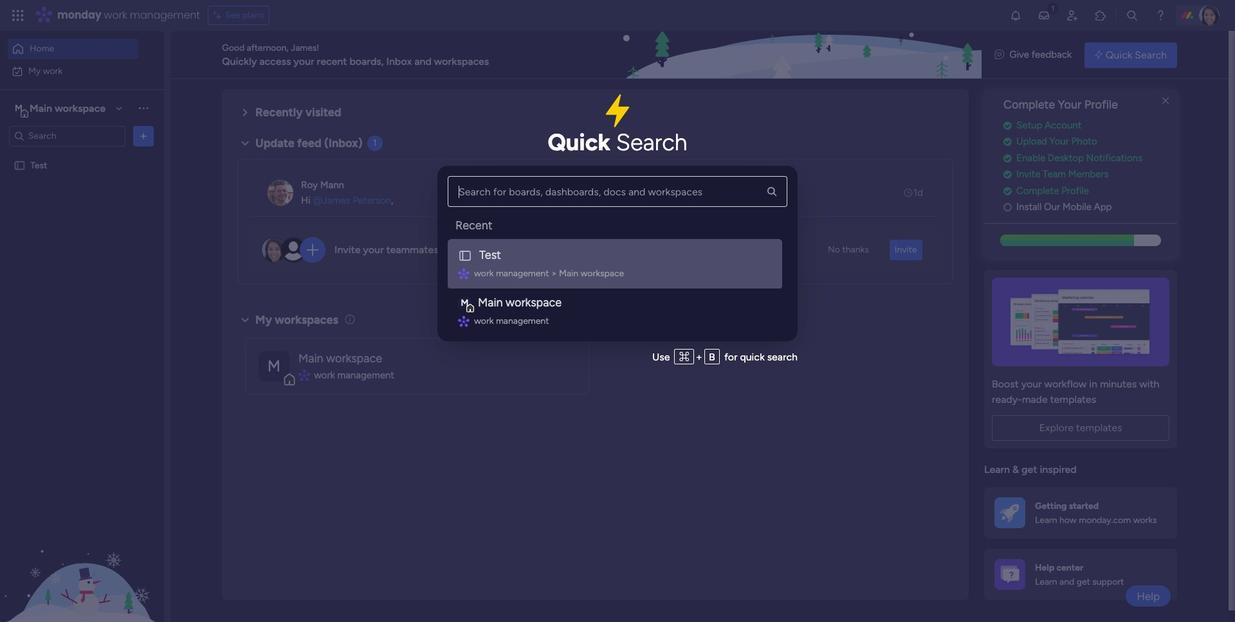 Task type: describe. For each thing, give the bounding box(es) containing it.
quickly
[[222, 55, 257, 67]]

help for help
[[1137, 590, 1160, 603]]

templates inside boost your workflow in minutes with ready-made templates
[[1051, 394, 1097, 406]]

work management > main workspace
[[474, 268, 624, 279]]

close update feed (inbox) image
[[237, 136, 253, 151]]

visited
[[306, 106, 341, 120]]

search
[[768, 351, 798, 364]]

quick
[[740, 351, 765, 364]]

update
[[256, 136, 295, 151]]

list box containing test
[[448, 237, 783, 337]]

no thanks button
[[823, 240, 874, 261]]

apps image
[[1095, 9, 1108, 22]]

0 horizontal spatial workspace image
[[12, 101, 25, 116]]

setup
[[1017, 120, 1043, 131]]

minutes
[[1100, 378, 1137, 391]]

enable desktop notifications link
[[1004, 151, 1178, 166]]

inbox image
[[1038, 9, 1051, 22]]

test for public board icon
[[30, 160, 47, 171]]

get inside help center learn and get support
[[1077, 577, 1091, 588]]

1 vertical spatial quick
[[548, 129, 611, 157]]

see
[[225, 10, 240, 21]]

workspaces inside good afternoon, james! quickly access your recent boards, inbox and workspaces
[[434, 55, 489, 67]]

boost your workflow in minutes with ready-made templates
[[992, 378, 1160, 406]]

start
[[461, 244, 482, 256]]

ready-
[[992, 394, 1023, 406]]

1d
[[914, 187, 924, 199]]

m inside list box
[[461, 298, 469, 309]]

invite for team
[[1017, 169, 1041, 180]]

1
[[373, 138, 377, 149]]

works
[[1134, 516, 1158, 526]]

main workspace inside workspace selection element
[[30, 102, 106, 114]]

learn & get inspired
[[985, 464, 1077, 476]]

your for upload
[[1050, 136, 1070, 148]]

test list box
[[0, 152, 164, 350]]

members
[[1069, 169, 1109, 180]]

upload your photo
[[1017, 136, 1098, 148]]

account
[[1045, 120, 1082, 131]]

my work button
[[8, 61, 138, 81]]

invite team members link
[[1004, 168, 1178, 182]]

enable
[[1017, 152, 1046, 164]]

check circle image for upload
[[1004, 137, 1012, 147]]

complete your profile
[[1004, 98, 1119, 112]]

help for help center learn and get support
[[1036, 563, 1055, 574]]

>
[[551, 268, 557, 279]]

templates image image
[[996, 278, 1166, 367]]

thanks
[[843, 245, 869, 256]]

templates inside button
[[1077, 422, 1123, 434]]

1 image
[[1048, 1, 1059, 15]]

install our mobile app link
[[1004, 200, 1178, 215]]

inbox
[[386, 55, 412, 67]]

b
[[709, 351, 716, 364]]

&
[[1013, 464, 1020, 476]]

0 vertical spatial work management
[[474, 316, 549, 327]]

close my workspaces image
[[237, 313, 253, 328]]

check circle image for complete
[[1004, 187, 1012, 196]]

made
[[1023, 394, 1048, 406]]

good
[[222, 42, 245, 53]]

install our mobile app
[[1017, 202, 1112, 213]]

boards,
[[350, 55, 384, 67]]

explore
[[1040, 422, 1074, 434]]

recent
[[317, 55, 347, 67]]

0 vertical spatial learn
[[985, 464, 1010, 476]]

m inside workspace selection element
[[15, 103, 22, 114]]

my for my work
[[28, 65, 41, 76]]

and for help
[[1060, 577, 1075, 588]]

your inside good afternoon, james! quickly access your recent boards, inbox and workspaces
[[294, 55, 314, 67]]

install
[[1017, 202, 1042, 213]]

setup account
[[1017, 120, 1082, 131]]

feed
[[297, 136, 322, 151]]

started
[[1070, 501, 1099, 512]]

0 horizontal spatial get
[[1022, 464, 1038, 476]]

for quick search
[[722, 351, 798, 364]]

home
[[30, 43, 54, 54]]

check circle image for enable
[[1004, 154, 1012, 163]]

mobile
[[1063, 202, 1092, 213]]

james peterson image
[[1200, 5, 1220, 26]]

1 vertical spatial workspaces
[[275, 313, 338, 327]]

learn for help
[[1036, 577, 1058, 588]]

support
[[1093, 577, 1125, 588]]

home button
[[8, 39, 138, 59]]

give
[[1010, 49, 1030, 61]]

inspired
[[1040, 464, 1077, 476]]

no thanks
[[828, 245, 869, 256]]

workspace selection element
[[12, 101, 107, 117]]

quick search button
[[1085, 42, 1178, 68]]

desktop
[[1048, 152, 1084, 164]]

complete for complete your profile
[[1004, 98, 1056, 112]]

notifications
[[1087, 152, 1143, 164]]

1 vertical spatial search
[[616, 129, 688, 157]]

0 horizontal spatial quick search
[[548, 129, 688, 157]]

roy
[[301, 179, 318, 191]]

main up component icon
[[299, 352, 323, 366]]

my work
[[28, 65, 62, 76]]

upload your photo link
[[1004, 135, 1178, 149]]

invite your teammates and start collaborating
[[335, 244, 546, 256]]



Task type: vqa. For each thing, say whether or not it's contained in the screenshot.
home
yes



Task type: locate. For each thing, give the bounding box(es) containing it.
complete
[[1004, 98, 1056, 112], [1017, 185, 1060, 197]]

0 vertical spatial complete
[[1004, 98, 1056, 112]]

help
[[1036, 563, 1055, 574], [1137, 590, 1160, 603]]

getting started element
[[985, 488, 1178, 540]]

dapulse x slim image
[[1158, 93, 1174, 109]]

1 vertical spatial get
[[1077, 577, 1091, 588]]

profile inside 'link'
[[1062, 185, 1090, 197]]

with
[[1140, 378, 1160, 391]]

main workspace up component icon
[[299, 352, 382, 366]]

workspace image left component icon
[[259, 351, 290, 382]]

check circle image for setup
[[1004, 121, 1012, 131]]

get
[[1022, 464, 1038, 476], [1077, 577, 1091, 588]]

0 vertical spatial check circle image
[[1004, 170, 1012, 180]]

work management right component icon
[[314, 370, 394, 381]]

1 vertical spatial my
[[256, 313, 272, 327]]

team
[[1043, 169, 1066, 180]]

1 vertical spatial your
[[1050, 136, 1070, 148]]

1 horizontal spatial and
[[441, 244, 458, 256]]

0 horizontal spatial quick
[[548, 129, 611, 157]]

0 vertical spatial and
[[415, 55, 432, 67]]

work management
[[474, 316, 549, 327], [314, 370, 394, 381]]

workflow
[[1045, 378, 1087, 391]]

collaborating
[[485, 244, 546, 256]]

teammates
[[386, 244, 439, 256]]

learn inside help center learn and get support
[[1036, 577, 1058, 588]]

v2 user feedback image
[[995, 48, 1005, 62]]

center
[[1057, 563, 1084, 574]]

management
[[130, 8, 200, 23], [496, 268, 549, 279], [496, 316, 549, 327], [338, 370, 394, 381]]

your down account at the right of the page
[[1050, 136, 1070, 148]]

1 vertical spatial m
[[461, 298, 469, 309]]

complete profile link
[[1004, 184, 1178, 198]]

0 vertical spatial get
[[1022, 464, 1038, 476]]

my workspaces
[[256, 313, 338, 327]]

2 vertical spatial workspace image
[[259, 351, 290, 382]]

learn
[[985, 464, 1010, 476], [1036, 516, 1058, 526], [1036, 577, 1058, 588]]

help inside button
[[1137, 590, 1160, 603]]

1 horizontal spatial get
[[1077, 577, 1091, 588]]

quick up the search for boards, dashboards, docs and workspaces search box
[[548, 129, 611, 157]]

1 vertical spatial check circle image
[[1004, 187, 1012, 196]]

main down my work
[[30, 102, 52, 114]]

your up made
[[1022, 378, 1042, 391]]

0 horizontal spatial search
[[616, 129, 688, 157]]

setup account link
[[1004, 118, 1178, 133]]

1 vertical spatial profile
[[1062, 185, 1090, 197]]

public board image
[[14, 159, 26, 172]]

0 horizontal spatial my
[[28, 65, 41, 76]]

see plans button
[[208, 6, 270, 25]]

getting
[[1036, 501, 1067, 512]]

2 vertical spatial main workspace
[[299, 352, 382, 366]]

boost
[[992, 378, 1019, 391]]

0 horizontal spatial m
[[15, 103, 22, 114]]

give feedback
[[1010, 49, 1072, 61]]

search
[[1135, 49, 1167, 61], [616, 129, 688, 157]]

1 vertical spatial test
[[479, 248, 501, 263]]

your
[[1058, 98, 1082, 112], [1050, 136, 1070, 148]]

james!
[[291, 42, 320, 53]]

workspaces right inbox on the top left
[[434, 55, 489, 67]]

your inside boost your workflow in minutes with ready-made templates
[[1022, 378, 1042, 391]]

invite team members
[[1017, 169, 1109, 180]]

2 horizontal spatial main workspace
[[478, 296, 562, 310]]

check circle image
[[1004, 170, 1012, 180], [1004, 187, 1012, 196]]

quick
[[1106, 49, 1133, 61], [548, 129, 611, 157]]

m up public board icon
[[15, 103, 22, 114]]

lottie animation element
[[621, 31, 982, 80], [0, 493, 164, 623]]

main workspace down work management > main workspace
[[478, 296, 562, 310]]

quick search inside quick search button
[[1106, 49, 1167, 61]]

search inside button
[[1135, 49, 1167, 61]]

2 vertical spatial and
[[1060, 577, 1075, 588]]

quick inside button
[[1106, 49, 1133, 61]]

2 horizontal spatial m
[[461, 298, 469, 309]]

test inside list box
[[30, 160, 47, 171]]

help center learn and get support
[[1036, 563, 1125, 588]]

use
[[653, 351, 673, 364]]

0 vertical spatial test
[[30, 160, 47, 171]]

1 vertical spatial complete
[[1017, 185, 1060, 197]]

check circle image inside setup account link
[[1004, 121, 1012, 131]]

explore templates button
[[992, 416, 1170, 441]]

workspace image down public board image
[[459, 297, 471, 310]]

1 vertical spatial work management
[[314, 370, 394, 381]]

0 vertical spatial main workspace
[[30, 102, 106, 114]]

learn left '&'
[[985, 464, 1010, 476]]

1 horizontal spatial invite
[[895, 245, 918, 256]]

1 horizontal spatial quick
[[1106, 49, 1133, 61]]

1 vertical spatial learn
[[1036, 516, 1058, 526]]

workspace image
[[12, 101, 25, 116], [459, 297, 471, 310], [259, 351, 290, 382]]

profile up the mobile
[[1062, 185, 1090, 197]]

1 vertical spatial quick search
[[548, 129, 688, 157]]

and left start
[[441, 244, 458, 256]]

3 check circle image from the top
[[1004, 154, 1012, 163]]

0 vertical spatial workspaces
[[434, 55, 489, 67]]

check circle image left setup
[[1004, 121, 1012, 131]]

test
[[30, 160, 47, 171], [479, 248, 501, 263]]

mann
[[320, 179, 344, 191]]

list box
[[448, 237, 783, 337]]

1 horizontal spatial quick search
[[1106, 49, 1167, 61]]

feedback
[[1032, 49, 1072, 61]]

1 vertical spatial check circle image
[[1004, 137, 1012, 147]]

select product image
[[12, 9, 24, 22]]

m left component icon
[[268, 357, 281, 376]]

your up account at the right of the page
[[1058, 98, 1082, 112]]

main workspace up search in workspace field
[[30, 102, 106, 114]]

1 check circle image from the top
[[1004, 170, 1012, 180]]

test right public board icon
[[30, 160, 47, 171]]

quick search right v2 bolt switch icon
[[1106, 49, 1167, 61]]

templates down workflow on the right
[[1051, 394, 1097, 406]]

quick search up the search for boards, dashboards, docs and workspaces search box
[[548, 129, 688, 157]]

complete for complete profile
[[1017, 185, 1060, 197]]

v2 bolt switch image
[[1095, 48, 1103, 62]]

main right >
[[559, 268, 579, 279]]

our
[[1045, 202, 1061, 213]]

enable desktop notifications
[[1017, 152, 1143, 164]]

help inside help center learn and get support
[[1036, 563, 1055, 574]]

search up the search for boards, dashboards, docs and workspaces search box
[[616, 129, 688, 157]]

search everything image
[[1126, 9, 1139, 22]]

invite for your
[[335, 244, 361, 256]]

monday.com
[[1079, 516, 1132, 526]]

2 horizontal spatial invite
[[1017, 169, 1041, 180]]

0 horizontal spatial and
[[415, 55, 432, 67]]

0 horizontal spatial main workspace
[[30, 102, 106, 114]]

0 vertical spatial m
[[15, 103, 22, 114]]

work inside button
[[43, 65, 62, 76]]

check circle image
[[1004, 121, 1012, 131], [1004, 137, 1012, 147], [1004, 154, 1012, 163]]

work management down work management > main workspace
[[474, 316, 549, 327]]

2 check circle image from the top
[[1004, 187, 1012, 196]]

(inbox)
[[324, 136, 363, 151]]

1 horizontal spatial workspaces
[[434, 55, 489, 67]]

None search field
[[448, 176, 788, 207]]

complete profile
[[1017, 185, 1090, 197]]

1 vertical spatial lottie animation element
[[0, 493, 164, 623]]

notifications image
[[1010, 9, 1023, 22]]

check circle image inside enable desktop notifications link
[[1004, 154, 1012, 163]]

2 horizontal spatial and
[[1060, 577, 1075, 588]]

invite members image
[[1066, 9, 1079, 22]]

upload
[[1017, 136, 1048, 148]]

your for invite
[[363, 244, 384, 256]]

1 horizontal spatial main workspace
[[299, 352, 382, 366]]

templates
[[1051, 394, 1097, 406], [1077, 422, 1123, 434]]

how
[[1060, 516, 1077, 526]]

1 vertical spatial help
[[1137, 590, 1160, 603]]

0 vertical spatial lottie animation element
[[621, 31, 982, 80]]

quick search
[[1106, 49, 1167, 61], [548, 129, 688, 157]]

my right close my workspaces image
[[256, 313, 272, 327]]

1 horizontal spatial workspace image
[[259, 351, 290, 382]]

test for public board image
[[479, 248, 501, 263]]

search image
[[767, 186, 778, 198]]

learn down the center
[[1036, 577, 1058, 588]]

check circle image inside invite team members link
[[1004, 170, 1012, 180]]

1 horizontal spatial work management
[[474, 316, 549, 327]]

complete inside 'link'
[[1017, 185, 1060, 197]]

check circle image for invite
[[1004, 170, 1012, 180]]

2 horizontal spatial your
[[1022, 378, 1042, 391]]

help button
[[1126, 586, 1171, 608]]

help image
[[1155, 9, 1167, 22]]

learn inside "getting started learn how monday.com works"
[[1036, 516, 1058, 526]]

open recently visited image
[[237, 105, 253, 120]]

1 horizontal spatial my
[[256, 313, 272, 327]]

main inside workspace selection element
[[30, 102, 52, 114]]

0 horizontal spatial work management
[[314, 370, 394, 381]]

your
[[294, 55, 314, 67], [363, 244, 384, 256], [1022, 378, 1042, 391]]

0 vertical spatial your
[[1058, 98, 1082, 112]]

Search for boards, dashboards, docs and workspaces search field
[[448, 176, 788, 207]]

update feed (inbox)
[[256, 136, 363, 151]]

0 vertical spatial check circle image
[[1004, 121, 1012, 131]]

1 check circle image from the top
[[1004, 121, 1012, 131]]

my down the home
[[28, 65, 41, 76]]

2 check circle image from the top
[[1004, 137, 1012, 147]]

afternoon,
[[247, 42, 289, 53]]

⌘
[[679, 351, 690, 364]]

1 vertical spatial main workspace
[[478, 296, 562, 310]]

0 horizontal spatial your
[[294, 55, 314, 67]]

explore templates
[[1040, 422, 1123, 434]]

main down start
[[478, 296, 503, 310]]

recently visited
[[256, 106, 341, 120]]

0 vertical spatial quick search
[[1106, 49, 1167, 61]]

learn down getting
[[1036, 516, 1058, 526]]

0 vertical spatial search
[[1135, 49, 1167, 61]]

for
[[725, 351, 738, 364]]

component image
[[299, 370, 310, 382]]

0 vertical spatial help
[[1036, 563, 1055, 574]]

profile up setup account link
[[1085, 98, 1119, 112]]

Search in workspace field
[[27, 129, 107, 144]]

my for my workspaces
[[256, 313, 272, 327]]

0 vertical spatial profile
[[1085, 98, 1119, 112]]

monday
[[57, 8, 101, 23]]

0 horizontal spatial lottie animation element
[[0, 493, 164, 623]]

roy mann
[[301, 179, 344, 191]]

plans
[[243, 10, 264, 21]]

check circle image left enable
[[1004, 154, 1012, 163]]

0 horizontal spatial workspaces
[[275, 313, 338, 327]]

and right inbox on the top left
[[415, 55, 432, 67]]

1 horizontal spatial your
[[363, 244, 384, 256]]

recently
[[256, 106, 303, 120]]

templates right explore
[[1077, 422, 1123, 434]]

lottie animation image
[[0, 493, 164, 623]]

m
[[15, 103, 22, 114], [461, 298, 469, 309], [268, 357, 281, 376]]

circle o image
[[1004, 203, 1012, 213]]

2 vertical spatial check circle image
[[1004, 154, 1012, 163]]

invite button
[[890, 240, 923, 261]]

1 horizontal spatial m
[[268, 357, 281, 376]]

1 horizontal spatial lottie animation element
[[621, 31, 982, 80]]

get down the center
[[1077, 577, 1091, 588]]

see plans
[[225, 10, 264, 21]]

learn for getting
[[1036, 516, 1058, 526]]

1 vertical spatial your
[[363, 244, 384, 256]]

your for boost
[[1022, 378, 1042, 391]]

0 horizontal spatial invite
[[335, 244, 361, 256]]

check circle image inside "complete profile" 'link'
[[1004, 187, 1012, 196]]

access
[[259, 55, 291, 67]]

0 vertical spatial my
[[28, 65, 41, 76]]

0 horizontal spatial help
[[1036, 563, 1055, 574]]

app
[[1094, 202, 1112, 213]]

1 vertical spatial and
[[441, 244, 458, 256]]

your left teammates
[[363, 244, 384, 256]]

2 vertical spatial your
[[1022, 378, 1042, 391]]

and inside good afternoon, james! quickly access your recent boards, inbox and workspaces
[[415, 55, 432, 67]]

invite inside button
[[895, 245, 918, 256]]

1 horizontal spatial test
[[479, 248, 501, 263]]

quick right v2 bolt switch icon
[[1106, 49, 1133, 61]]

get right '&'
[[1022, 464, 1038, 476]]

0 vertical spatial quick
[[1106, 49, 1133, 61]]

main
[[30, 102, 52, 114], [559, 268, 579, 279], [478, 296, 503, 310], [299, 352, 323, 366]]

2 horizontal spatial workspace image
[[459, 297, 471, 310]]

and inside help center learn and get support
[[1060, 577, 1075, 588]]

2 vertical spatial learn
[[1036, 577, 1058, 588]]

check circle image inside upload your photo link
[[1004, 137, 1012, 147]]

search down help image
[[1135, 49, 1167, 61]]

1 horizontal spatial search
[[1135, 49, 1167, 61]]

and
[[415, 55, 432, 67], [441, 244, 458, 256], [1060, 577, 1075, 588]]

2 vertical spatial m
[[268, 357, 281, 376]]

getting started learn how monday.com works
[[1036, 501, 1158, 526]]

1 vertical spatial templates
[[1077, 422, 1123, 434]]

+
[[696, 351, 703, 364]]

test right public board image
[[479, 248, 501, 263]]

workspaces
[[434, 55, 489, 67], [275, 313, 338, 327]]

monday work management
[[57, 8, 200, 23]]

recent
[[456, 219, 493, 233]]

complete up install
[[1017, 185, 1060, 197]]

your for complete
[[1058, 98, 1082, 112]]

and down the center
[[1060, 577, 1075, 588]]

1 horizontal spatial help
[[1137, 590, 1160, 603]]

complete up setup
[[1004, 98, 1056, 112]]

0 vertical spatial your
[[294, 55, 314, 67]]

invite
[[1017, 169, 1041, 180], [335, 244, 361, 256], [895, 245, 918, 256]]

workspaces up component icon
[[275, 313, 338, 327]]

good afternoon, james! quickly access your recent boards, inbox and workspaces
[[222, 42, 489, 67]]

0 horizontal spatial test
[[30, 160, 47, 171]]

roy mann image
[[268, 180, 293, 206]]

check circle image left upload
[[1004, 137, 1012, 147]]

my inside my work button
[[28, 65, 41, 76]]

m down public board image
[[461, 298, 469, 309]]

0 vertical spatial templates
[[1051, 394, 1097, 406]]

option
[[0, 154, 164, 156]]

help center element
[[985, 550, 1178, 601]]

and for invite
[[441, 244, 458, 256]]

workspace image up public board icon
[[12, 101, 25, 116]]

workspace
[[55, 102, 106, 114], [581, 268, 624, 279], [506, 296, 562, 310], [326, 352, 382, 366]]

0 vertical spatial workspace image
[[12, 101, 25, 116]]

public board image
[[458, 249, 472, 263]]

1 vertical spatial workspace image
[[459, 297, 471, 310]]

no
[[828, 245, 841, 256]]

your down james!
[[294, 55, 314, 67]]



